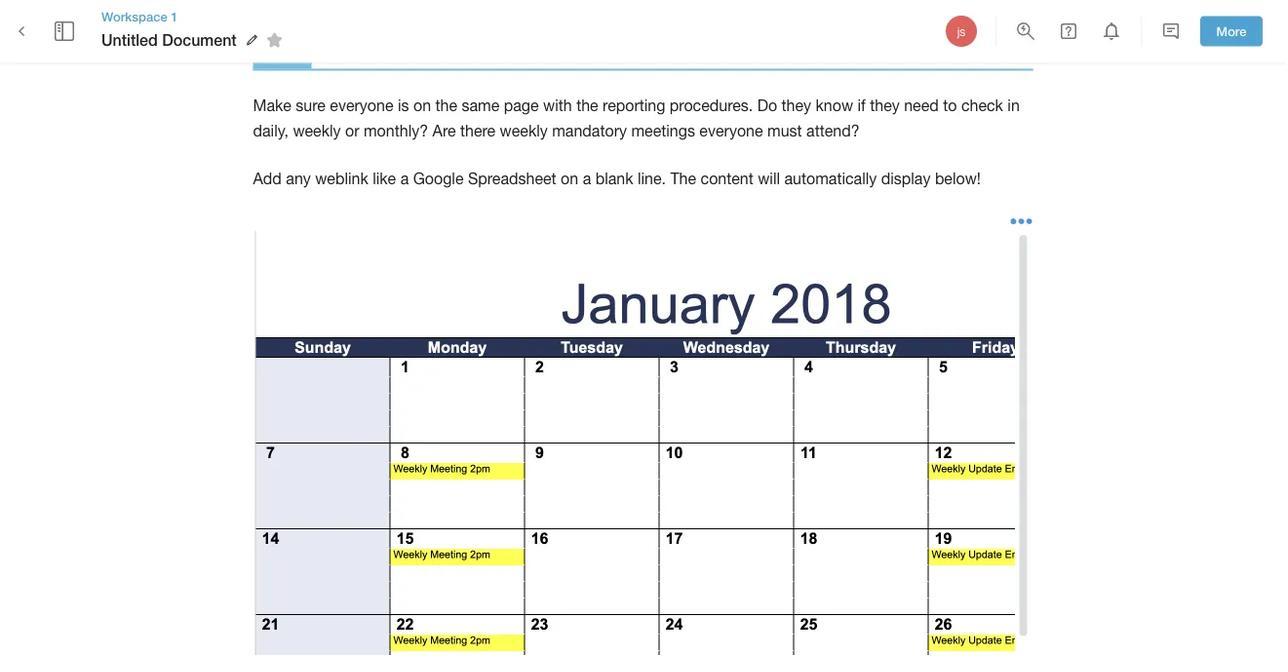 Task type: describe. For each thing, give the bounding box(es) containing it.
1 they from the left
[[782, 97, 811, 115]]

2 the from the left
[[576, 97, 598, 115]]

2 a from the left
[[583, 170, 591, 188]]

add
[[253, 170, 282, 188]]

if
[[857, 97, 866, 115]]

add any weblink like a google spreadsheet on a blank line. the content will automatically display below!
[[253, 170, 981, 188]]

below!
[[935, 170, 981, 188]]

line.
[[638, 170, 666, 188]]

blank
[[595, 170, 633, 188]]

same
[[462, 97, 500, 115]]

automatically
[[784, 170, 877, 188]]

page
[[504, 97, 539, 115]]

know
[[816, 97, 853, 115]]

sure
[[296, 97, 326, 115]]

is
[[398, 97, 409, 115]]

check
[[961, 97, 1003, 115]]

on inside make sure everyone is on the same page with the reporting procedures. do they know if they need to check in daily, weekly or monthly? are there weekly mandatory meetings everyone must attend?
[[413, 97, 431, 115]]

reporting procedures
[[253, 13, 667, 50]]

spreadsheet
[[468, 170, 556, 188]]

1 a from the left
[[400, 170, 409, 188]]

meetings
[[631, 122, 695, 140]]

content
[[701, 170, 753, 188]]

workspace 1 link
[[101, 8, 289, 25]]

with
[[543, 97, 572, 115]]

1 weekly from the left
[[293, 122, 341, 140]]

1 the from the left
[[435, 97, 457, 115]]

there
[[460, 122, 495, 140]]

daily,
[[253, 122, 289, 140]]

like
[[373, 170, 396, 188]]

procedures
[[447, 13, 667, 50]]

attend?
[[806, 122, 860, 140]]

or
[[345, 122, 359, 140]]

1 horizontal spatial everyone
[[699, 122, 763, 140]]



Task type: locate. For each thing, give the bounding box(es) containing it.
weekly
[[293, 122, 341, 140], [500, 122, 548, 140]]

on left blank
[[561, 170, 578, 188]]

need
[[904, 97, 939, 115]]

workspace 1
[[101, 9, 178, 24]]

to
[[943, 97, 957, 115]]

a
[[400, 170, 409, 188], [583, 170, 591, 188]]

they
[[782, 97, 811, 115], [870, 97, 900, 115]]

mandatory
[[552, 122, 627, 140]]

make sure everyone is on the same page with the reporting procedures. do they know if they need to check in daily, weekly or monthly? are there weekly mandatory meetings everyone must attend?
[[253, 97, 1024, 140]]

1 vertical spatial on
[[561, 170, 578, 188]]

the up mandatory
[[576, 97, 598, 115]]

2 they from the left
[[870, 97, 900, 115]]

1 horizontal spatial the
[[576, 97, 598, 115]]

2 weekly from the left
[[500, 122, 548, 140]]

they up must
[[782, 97, 811, 115]]

more
[[1216, 24, 1246, 39]]

1 horizontal spatial a
[[583, 170, 591, 188]]

the up 'are'
[[435, 97, 457, 115]]

on
[[413, 97, 431, 115], [561, 170, 578, 188]]

make
[[253, 97, 291, 115]]

display
[[881, 170, 931, 188]]

1 horizontal spatial on
[[561, 170, 578, 188]]

document
[[162, 31, 237, 49]]

they right if at the top
[[870, 97, 900, 115]]

untitled
[[101, 31, 158, 49]]

0 horizontal spatial the
[[435, 97, 457, 115]]

0 horizontal spatial on
[[413, 97, 431, 115]]

0 horizontal spatial everyone
[[330, 97, 393, 115]]

untitled document
[[101, 31, 237, 49]]

js button
[[943, 13, 980, 50]]

0 horizontal spatial a
[[400, 170, 409, 188]]

google
[[413, 170, 464, 188]]

0 horizontal spatial they
[[782, 97, 811, 115]]

workspace
[[101, 9, 167, 24]]

monthly?
[[364, 122, 428, 140]]

do
[[757, 97, 777, 115]]

0 vertical spatial on
[[413, 97, 431, 115]]

on right is
[[413, 97, 431, 115]]

reporting
[[253, 13, 438, 50]]

1 vertical spatial everyone
[[699, 122, 763, 140]]

favorite image
[[263, 28, 286, 52]]

weekly down sure
[[293, 122, 341, 140]]

reporting
[[603, 97, 665, 115]]

the
[[435, 97, 457, 115], [576, 97, 598, 115]]

1 horizontal spatial weekly
[[500, 122, 548, 140]]

any
[[286, 170, 311, 188]]

0 vertical spatial everyone
[[330, 97, 393, 115]]

must
[[767, 122, 802, 140]]

the
[[670, 170, 696, 188]]

a left blank
[[583, 170, 591, 188]]

js
[[957, 24, 966, 38]]

everyone up 'or' at the left of page
[[330, 97, 393, 115]]

in
[[1007, 97, 1020, 115]]

more button
[[1200, 16, 1263, 46]]

everyone down procedures.
[[699, 122, 763, 140]]

weekly down the page
[[500, 122, 548, 140]]

are
[[432, 122, 456, 140]]

1
[[171, 9, 178, 24]]

everyone
[[330, 97, 393, 115], [699, 122, 763, 140]]

procedures.
[[670, 97, 753, 115]]

a right like
[[400, 170, 409, 188]]

0 horizontal spatial weekly
[[293, 122, 341, 140]]

1 horizontal spatial they
[[870, 97, 900, 115]]

weblink
[[315, 170, 368, 188]]

will
[[758, 170, 780, 188]]



Task type: vqa. For each thing, say whether or not it's contained in the screenshot.
together.
no



